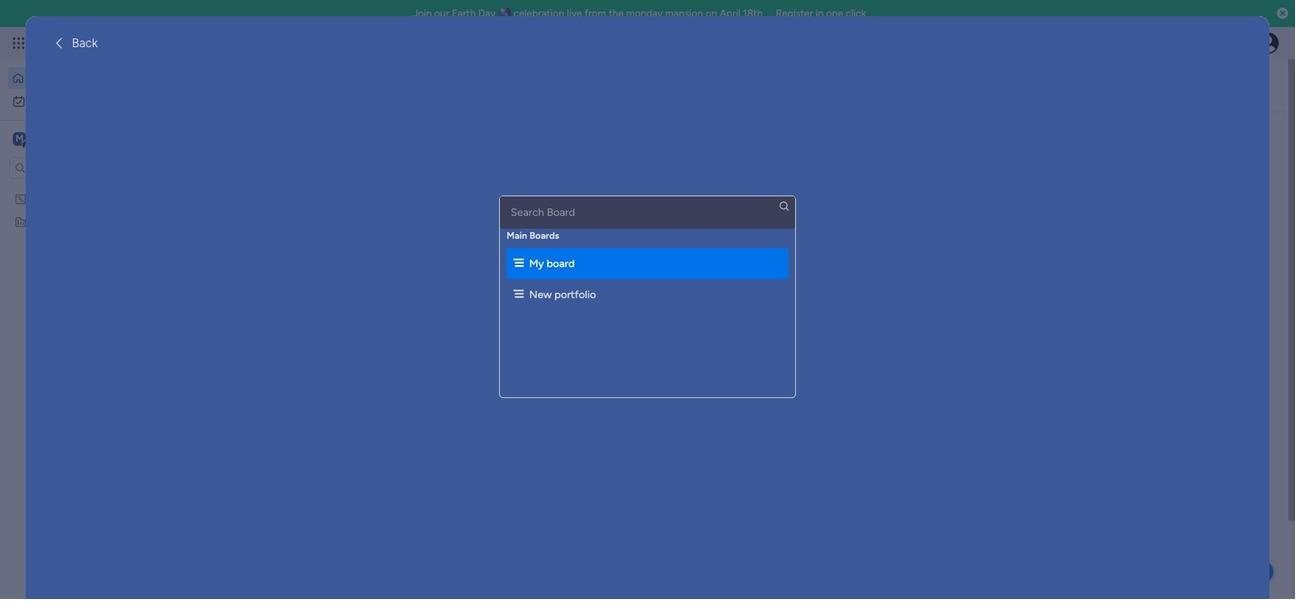 Task type: locate. For each thing, give the bounding box(es) containing it.
option down search in workspace field on the left of page
[[0, 187, 172, 189]]

option
[[8, 67, 164, 89], [8, 90, 164, 112], [0, 187, 172, 189]]

list box
[[0, 185, 172, 415]]

add to favorites image
[[592, 274, 605, 287]]

2 vertical spatial option
[[0, 187, 172, 189]]

back image
[[53, 36, 66, 50]]

option down 'back' 'image' on the left top of the page
[[8, 67, 164, 89]]

option up the workspace selection element
[[8, 90, 164, 112]]

None search field
[[500, 196, 796, 229]]

0 vertical spatial option
[[8, 67, 164, 89]]

dapulse main image
[[514, 256, 524, 272]]

workspace image
[[13, 132, 26, 146]]

workspace selection element
[[13, 131, 113, 148]]



Task type: vqa. For each thing, say whether or not it's contained in the screenshot.
Enable
no



Task type: describe. For each thing, give the bounding box(es) containing it.
quick search results list box
[[249, 153, 1000, 332]]

1 vertical spatial option
[[8, 90, 164, 112]]

dapulse main image
[[514, 287, 524, 303]]

Search in workspace field
[[28, 160, 113, 176]]

search image
[[780, 202, 790, 212]]

Search Board search field
[[500, 196, 796, 229]]

jacob simon image
[[1258, 32, 1280, 54]]

select product image
[[12, 36, 26, 50]]



